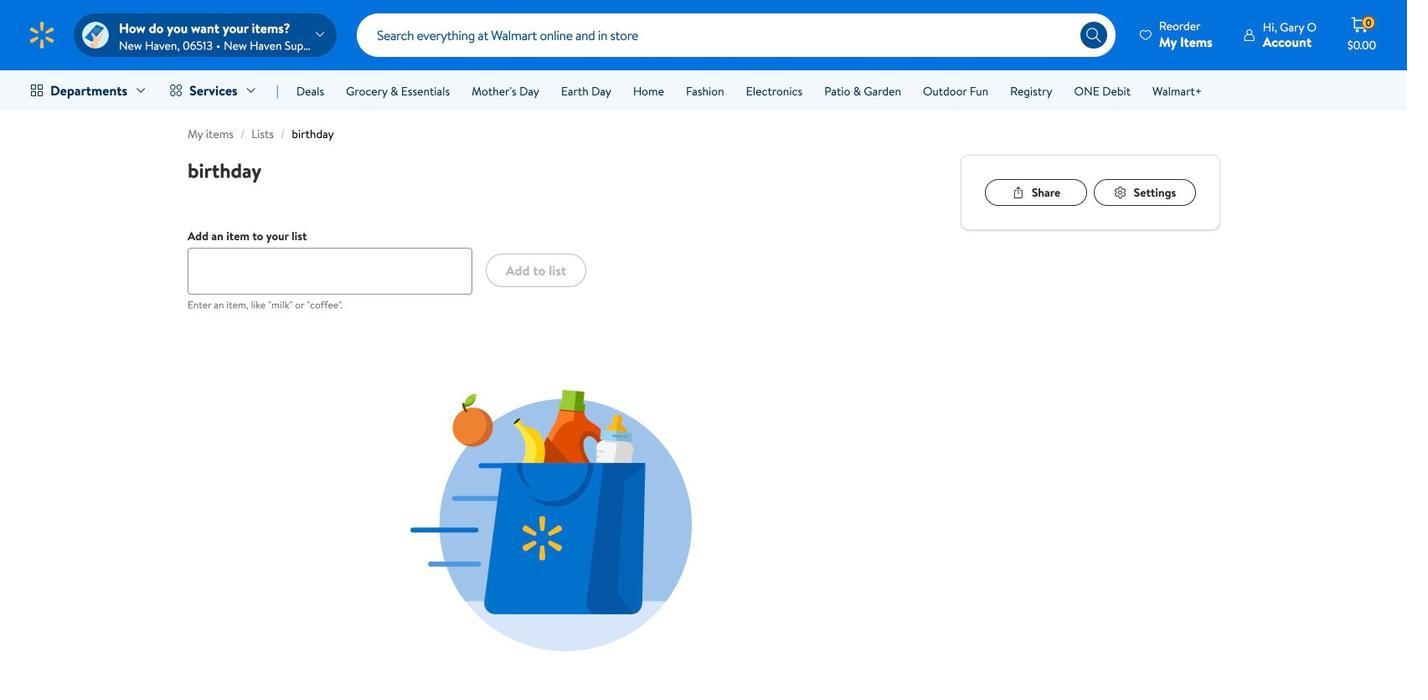 Task type: locate. For each thing, give the bounding box(es) containing it.
None text field
[[188, 248, 472, 295]]

Search search field
[[357, 13, 1116, 57]]

search icon image
[[1086, 27, 1102, 44]]

 image
[[82, 22, 109, 49]]



Task type: describe. For each thing, give the bounding box(es) containing it.
walmart homepage image
[[27, 20, 57, 50]]

Walmart Site-Wide search field
[[357, 13, 1116, 57]]



Task type: vqa. For each thing, say whether or not it's contained in the screenshot.
middle  icon
no



